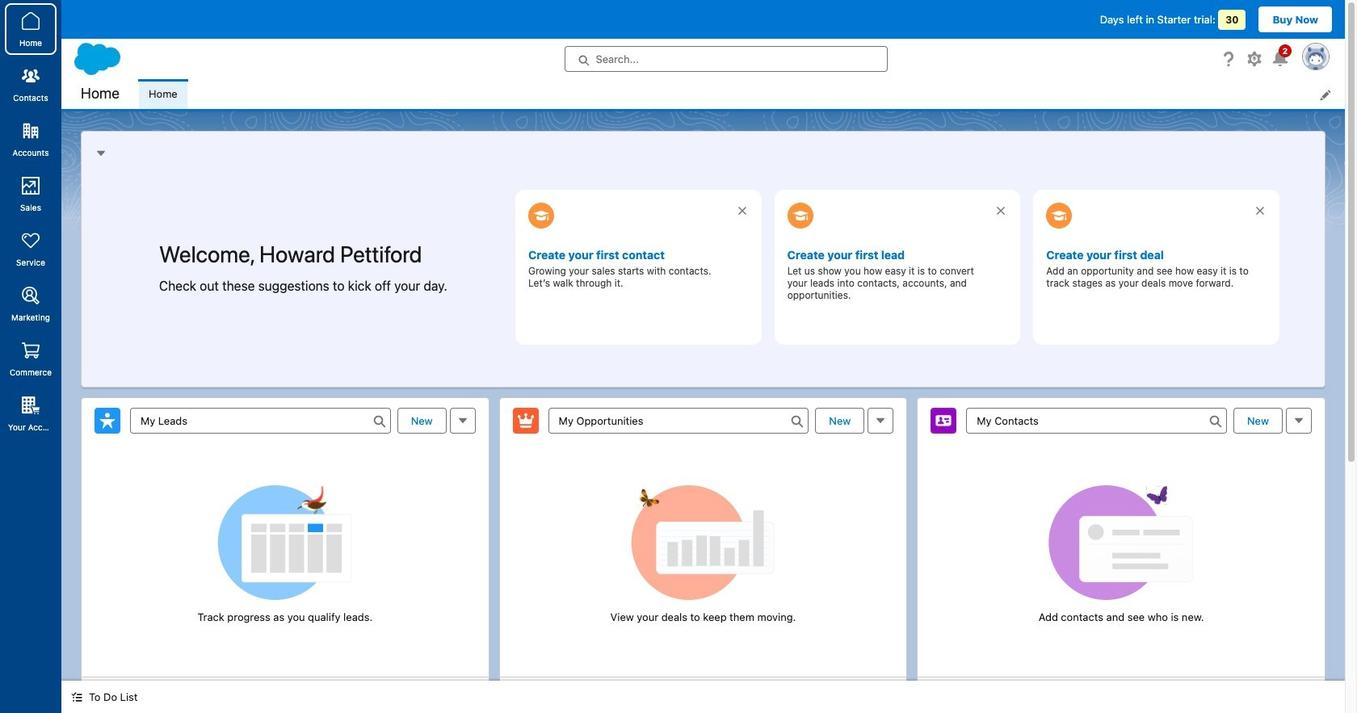 Task type: vqa. For each thing, say whether or not it's contained in the screenshot.
text field
no



Task type: locate. For each thing, give the bounding box(es) containing it.
text default image
[[71, 692, 82, 703]]

list
[[139, 79, 1346, 109]]



Task type: describe. For each thing, give the bounding box(es) containing it.
Select an Option text field
[[548, 408, 809, 434]]

Select an Option text field
[[130, 408, 391, 434]]



